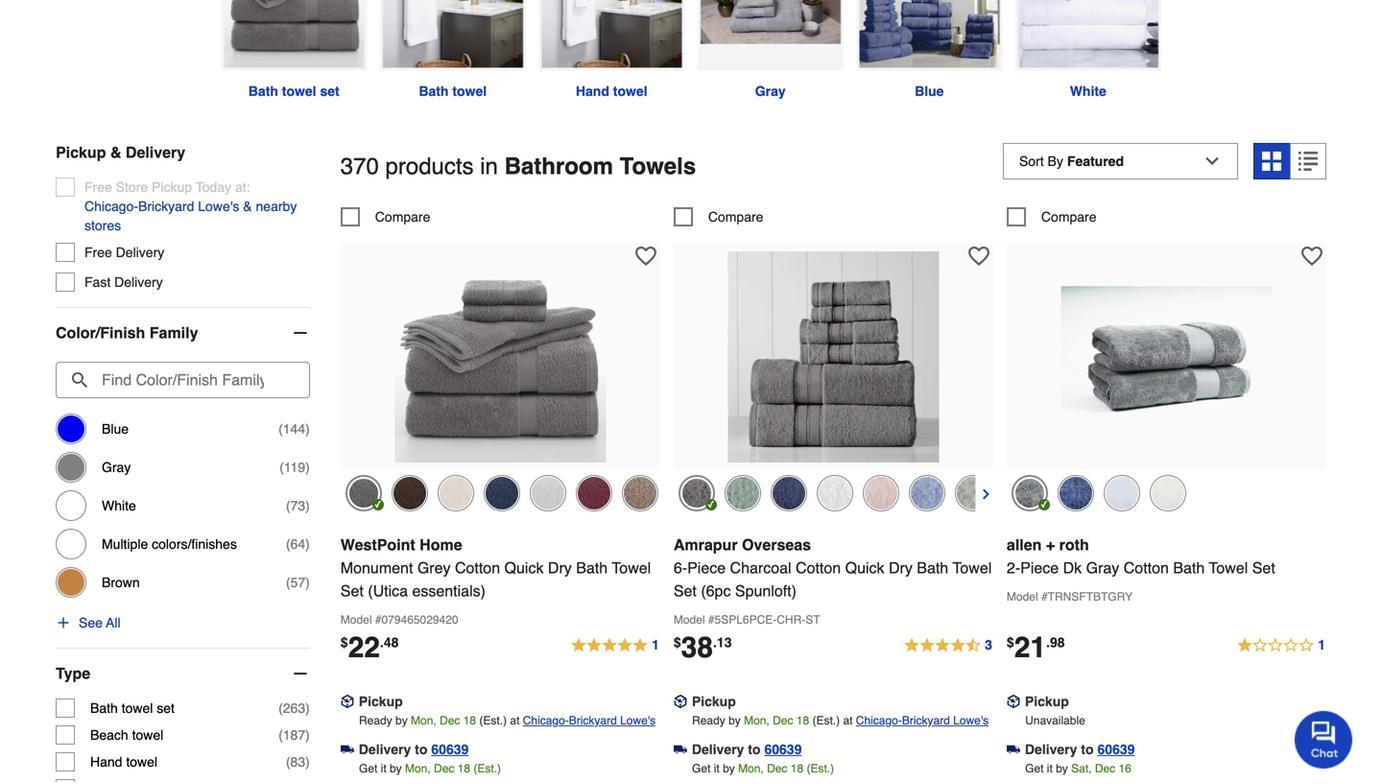 Task type: describe. For each thing, give the bounding box(es) containing it.
color/finish family
[[56, 324, 198, 342]]

2 heart outline image from the left
[[969, 246, 990, 267]]

119
[[284, 460, 305, 475]]

dk gray image
[[1012, 475, 1048, 512]]

charcoal image
[[679, 475, 715, 512]]

multiple colors/finishes
[[102, 537, 237, 552]]

amrapur overseas 6-piece charcoal cotton quick dry bath towel set (6pc spunloft) image
[[728, 251, 939, 463]]

370 products in bathroom towels
[[341, 153, 696, 180]]

see all button
[[56, 614, 121, 633]]

bath down bathroom towels type bath towel image
[[419, 84, 449, 99]]

plus image
[[56, 616, 71, 631]]

cotton inside amrapur overseas 6-piece charcoal cotton quick dry bath towel set (6pc spunloft)
[[796, 559, 841, 577]]

amrapur overseas 6-piece charcoal cotton quick dry bath towel set (6pc spunloft)
[[674, 536, 992, 600]]

multiple
[[102, 537, 148, 552]]

model for monument grey cotton quick dry bath towel set (utica essentials)
[[341, 613, 372, 627]]

chat invite button image
[[1295, 710, 1354, 769]]

eucalyptus image
[[725, 475, 761, 512]]

(6pc
[[701, 582, 731, 600]]

chicago-brickyard lowe's & nearby stores button
[[84, 197, 310, 235]]

blush image
[[863, 475, 899, 512]]

1 60639 from the left
[[431, 742, 469, 757]]

2 get from the left
[[692, 762, 711, 776]]

0 horizontal spatial blue
[[102, 422, 129, 437]]

bathroom towels type hand towel image
[[539, 0, 685, 71]]

60639 button for 1st truck filled icon from the right
[[765, 740, 802, 759]]

blue link
[[850, 0, 1009, 101]]

it for truck filled image on the bottom right
[[1047, 762, 1053, 776]]

lowe's for pickup icon for get it by mon, dec 18 (est.)
[[954, 714, 989, 728]]

color/finish family button
[[56, 308, 310, 358]]

it for first truck filled icon from the left
[[381, 762, 387, 776]]

westpoint home monument grey cotton quick dry bath towel set (utica essentials)
[[341, 536, 651, 600]]

taupe image
[[1150, 475, 1187, 512]]

model # 5spl6pce-chr-st
[[674, 613, 821, 627]]

1 button for 21
[[1237, 635, 1327, 658]]

model for 2-piece dk gray cotton bath towel set
[[1007, 590, 1038, 604]]

3 get from the left
[[1026, 762, 1044, 776]]

0 vertical spatial hand
[[576, 84, 610, 99]]

beach towel
[[90, 728, 163, 743]]

navy image
[[771, 475, 807, 512]]

free for free delivery
[[84, 245, 112, 260]]

monument
[[341, 559, 413, 577]]

1 horizontal spatial blue
[[915, 84, 944, 99]]

bathroom towels color/finish family white image
[[1016, 0, 1162, 71]]

essentials)
[[412, 582, 486, 600]]

370
[[341, 153, 379, 180]]

products
[[385, 153, 474, 180]]

chicago-brickyard lowe's button for 60639 button for 1st truck filled icon from the right
[[856, 711, 989, 731]]

bath inside amrapur overseas 6-piece charcoal cotton quick dry bath towel set (6pc spunloft)
[[917, 559, 949, 577]]

allen
[[1007, 536, 1042, 554]]

today
[[196, 180, 231, 195]]

16
[[1119, 762, 1132, 776]]

( for 119
[[280, 460, 284, 475]]

( 144 )
[[279, 422, 310, 437]]

roth
[[1060, 536, 1089, 554]]

0 horizontal spatial hand towel
[[90, 755, 158, 770]]

westpoint home monument grey cotton quick dry bath towel set (utica essentials) image
[[395, 251, 606, 463]]

all
[[106, 616, 121, 631]]

towel down bathroom towels type hand towel image
[[613, 84, 648, 99]]

see all
[[79, 616, 121, 631]]

1 get from the left
[[359, 762, 378, 776]]

model # 079465029420
[[341, 613, 459, 627]]

4.5 stars image
[[904, 635, 994, 658]]

at for 60639 button for 1st truck filled icon from the right
[[843, 714, 853, 728]]

home
[[420, 536, 462, 554]]

pickup for pickup image
[[359, 694, 403, 709]]

by for first truck filled icon from the left
[[390, 762, 402, 776]]

0 horizontal spatial white
[[102, 498, 136, 514]]

hand towel link
[[532, 0, 691, 101]]

) for ( 73 )
[[305, 498, 310, 514]]

set inside westpoint home monument grey cotton quick dry bath towel set (utica essentials)
[[341, 582, 364, 600]]

bathroom towels color/finish family blue image
[[857, 0, 1003, 71]]

2 horizontal spatial chicago-
[[856, 714, 902, 728]]

1 button for 22
[[570, 635, 660, 658]]

1 vertical spatial gray
[[102, 460, 131, 475]]

westpoint
[[341, 536, 415, 554]]

fast
[[84, 275, 111, 290]]

1 get it by mon, dec 18 (est.) from the left
[[359, 762, 501, 776]]

21
[[1015, 631, 1047, 664]]

monument grey image
[[345, 475, 382, 512]]

grid view image
[[1263, 152, 1282, 171]]

( 187 )
[[279, 728, 310, 743]]

) for ( 144 )
[[305, 422, 310, 437]]

white link
[[1009, 0, 1168, 101]]

# for amrapur overseas 6-piece charcoal cotton quick dry bath towel set (6pc spunloft)
[[708, 613, 715, 627]]

bathroom towels type bath towel set image
[[221, 0, 367, 71]]

5 stars image
[[570, 635, 660, 658]]

bath towel link
[[373, 0, 532, 101]]

nearby
[[256, 199, 297, 214]]

079465029420
[[382, 613, 459, 627]]

charcoal
[[730, 559, 792, 577]]

263
[[283, 701, 305, 716]]

gray inside "link"
[[755, 84, 786, 99]]

towel down bathroom towels type bath towel set "image"
[[282, 84, 316, 99]]

spunloft)
[[735, 582, 797, 600]]

0 vertical spatial bath towel set
[[248, 84, 340, 99]]

$ 21 .98
[[1007, 631, 1065, 664]]

actual price $22.48 element
[[341, 631, 399, 664]]

soft red image
[[576, 475, 612, 512]]

bathroom
[[505, 153, 613, 180]]

57
[[290, 575, 305, 591]]

store
[[116, 180, 148, 195]]

cotton inside the allen + roth 2-piece dk gray cotton bath towel set
[[1124, 559, 1169, 577]]

free for free store pickup today at:
[[84, 180, 112, 195]]

144
[[283, 422, 305, 437]]

linen image
[[622, 475, 658, 512]]

dk
[[1063, 559, 1082, 577]]

83
[[290, 755, 305, 770]]

.98
[[1047, 635, 1065, 650]]

# for allen + roth 2-piece dk gray cotton bath towel set
[[1042, 590, 1048, 604]]

sat,
[[1072, 762, 1092, 776]]

brickyard inside chicago-brickyard lowe's & nearby stores
[[138, 199, 194, 214]]

chicago- inside chicago-brickyard lowe's & nearby stores
[[84, 199, 138, 214]]

5013580157 element
[[1007, 207, 1097, 226]]

( 73 )
[[286, 498, 310, 514]]

64
[[290, 537, 305, 552]]

list view image
[[1299, 152, 1318, 171]]

truck filled image
[[1007, 743, 1021, 757]]

1 ready by mon, dec 18 (est.) at chicago-brickyard lowe's from the left
[[359, 714, 656, 728]]

Find Color/Finish Family text field
[[56, 362, 310, 399]]

60639 button for truck filled image on the bottom right
[[1098, 740, 1135, 759]]

( for 64
[[286, 537, 290, 552]]

( 263 )
[[279, 701, 310, 716]]

towels
[[620, 153, 696, 180]]

free store pickup today at:
[[84, 180, 250, 195]]

dry inside amrapur overseas 6-piece charcoal cotton quick dry bath towel set (6pc spunloft)
[[889, 559, 913, 577]]

optical white image
[[530, 475, 566, 512]]

) for ( 57 )
[[305, 575, 310, 591]]

actual price $38.13 element
[[674, 631, 732, 664]]

amrapur
[[674, 536, 738, 554]]

2 horizontal spatial brickyard
[[902, 714, 950, 728]]

in
[[480, 153, 498, 180]]

grey
[[417, 559, 451, 577]]

bath inside westpoint home monument grey cotton quick dry bath towel set (utica essentials)
[[576, 559, 608, 577]]

trnsftbtgry
[[1048, 590, 1133, 604]]

1002922550 element
[[341, 207, 431, 226]]

) for ( 83 )
[[305, 755, 310, 770]]

type
[[56, 665, 90, 683]]

beach
[[90, 728, 128, 743]]

) for ( 119 )
[[305, 460, 310, 475]]

towel for 6-piece charcoal cotton quick dry bath towel set (6pc spunloft)
[[953, 559, 992, 577]]

1 horizontal spatial set
[[320, 84, 340, 99]]

38
[[681, 631, 713, 664]]

actual price $21.98 element
[[1007, 631, 1065, 664]]

( 64 )
[[286, 537, 310, 552]]

quick inside westpoint home monument grey cotton quick dry bath towel set (utica essentials)
[[505, 559, 544, 577]]

pickup up stores
[[56, 144, 106, 161]]

73
[[290, 498, 305, 514]]

dry inside westpoint home monument grey cotton quick dry bath towel set (utica essentials)
[[548, 559, 572, 577]]

3 button
[[904, 635, 994, 658]]

$ 38 .13
[[674, 631, 732, 664]]

( 119 )
[[280, 460, 310, 475]]

white image
[[817, 475, 853, 512]]

0 horizontal spatial hand
[[90, 755, 122, 770]]

.13
[[713, 635, 732, 650]]

1002973756 element
[[674, 207, 764, 226]]

22
[[348, 631, 380, 664]]

quick inside amrapur overseas 6-piece charcoal cotton quick dry bath towel set (6pc spunloft)
[[845, 559, 885, 577]]

overseas
[[742, 536, 811, 554]]

bath up beach
[[90, 701, 118, 716]]

5spl6pce-
[[715, 613, 777, 627]]

compare for 1002973756 element on the top
[[708, 209, 764, 225]]

$ for 38
[[674, 635, 681, 650]]



Task type: locate. For each thing, give the bounding box(es) containing it.
2 1 button from the left
[[1237, 635, 1327, 658]]

set up 1 star image
[[1253, 559, 1276, 577]]

3 it from the left
[[1047, 762, 1053, 776]]

0 horizontal spatial truck filled image
[[341, 743, 354, 757]]

gray inside the allen + roth 2-piece dk gray cotton bath towel set
[[1086, 559, 1120, 577]]

0 horizontal spatial set
[[157, 701, 175, 716]]

family
[[150, 324, 198, 342]]

2 horizontal spatial 60639
[[1098, 742, 1135, 757]]

towel for 2-piece dk gray cotton bath towel set
[[1209, 559, 1248, 577]]

1 horizontal spatial &
[[243, 199, 252, 214]]

0 horizontal spatial cotton
[[455, 559, 500, 577]]

ready down '$ 38 .13'
[[692, 714, 726, 728]]

(utica
[[368, 582, 408, 600]]

1 vertical spatial bath towel set
[[90, 701, 175, 716]]

bath towel set up beach towel
[[90, 701, 175, 716]]

1 horizontal spatial hand towel
[[576, 84, 648, 99]]

1 horizontal spatial bath towel set
[[248, 84, 340, 99]]

0 vertical spatial &
[[110, 144, 121, 161]]

2 to from the left
[[748, 742, 761, 757]]

blue down bathroom towels color/finish family blue image
[[915, 84, 944, 99]]

0 horizontal spatial piece
[[688, 559, 726, 577]]

3 ) from the top
[[305, 498, 310, 514]]

1 vertical spatial hand towel
[[90, 755, 158, 770]]

blue image
[[909, 475, 946, 512], [1058, 475, 1094, 512]]

( up ( 119 )
[[279, 422, 283, 437]]

) down ( 187 )
[[305, 755, 310, 770]]

bath down soft red image
[[576, 559, 608, 577]]

1 for 21
[[1318, 637, 1326, 653]]

1 horizontal spatial hand
[[576, 84, 610, 99]]

1 1 from the left
[[652, 637, 659, 653]]

minus image
[[291, 324, 310, 343], [291, 664, 310, 684]]

1 1 button from the left
[[570, 635, 660, 658]]

hand
[[576, 84, 610, 99], [90, 755, 122, 770]]

0 horizontal spatial ready by mon, dec 18 (est.) at chicago-brickyard lowe's
[[359, 714, 656, 728]]

cotton up essentials)
[[455, 559, 500, 577]]

2 horizontal spatial delivery to 60639
[[1025, 742, 1135, 757]]

white up the multiple
[[102, 498, 136, 514]]

$ right 3
[[1007, 635, 1015, 650]]

1 vertical spatial free
[[84, 245, 112, 260]]

) up ( 187 )
[[305, 701, 310, 716]]

pickup for pickup icon related to get it by sat, dec 16
[[1025, 694, 1069, 709]]

gray link
[[691, 0, 850, 101]]

0 vertical spatial hand towel
[[576, 84, 648, 99]]

delivery
[[126, 144, 185, 161], [116, 245, 164, 260], [114, 275, 163, 290], [359, 742, 411, 757], [692, 742, 744, 757], [1025, 742, 1078, 757]]

2 ready from the left
[[692, 714, 726, 728]]

) for ( 187 )
[[305, 728, 310, 743]]

piece
[[688, 559, 726, 577], [1021, 559, 1059, 577]]

0 vertical spatial minus image
[[291, 324, 310, 343]]

1 free from the top
[[84, 180, 112, 195]]

&
[[110, 144, 121, 161], [243, 199, 252, 214]]

compare
[[375, 209, 431, 225], [708, 209, 764, 225], [1042, 209, 1097, 225]]

compare for 1002922550 element
[[375, 209, 431, 225]]

$ inside $ 22 .48
[[341, 635, 348, 650]]

1 horizontal spatial chicago-brickyard lowe's button
[[856, 711, 989, 731]]

quick down 'blush' image
[[845, 559, 885, 577]]

pickup image for get it by sat, dec 16
[[1007, 695, 1021, 709]]

1 horizontal spatial pickup image
[[1007, 695, 1021, 709]]

1 vertical spatial minus image
[[291, 664, 310, 684]]

$ left .13
[[674, 635, 681, 650]]

st
[[806, 613, 821, 627]]

2 horizontal spatial 60639 button
[[1098, 740, 1135, 759]]

1 towel from the left
[[612, 559, 651, 577]]

( down 119
[[286, 498, 290, 514]]

1 horizontal spatial model
[[674, 613, 705, 627]]

# for westpoint home monument grey cotton quick dry bath towel set (utica essentials)
[[375, 613, 382, 627]]

get it by mon, dec 18 (est.)
[[359, 762, 501, 776], [692, 762, 834, 776]]

demitasse image
[[392, 475, 428, 512]]

) down 64
[[305, 575, 310, 591]]

3 60639 from the left
[[1098, 742, 1135, 757]]

free left store in the left of the page
[[84, 180, 112, 195]]

set for 6-piece charcoal cotton quick dry bath towel set (6pc spunloft)
[[674, 582, 697, 600]]

0 horizontal spatial chicago-
[[84, 199, 138, 214]]

piece inside amrapur overseas 6-piece charcoal cotton quick dry bath towel set (6pc spunloft)
[[688, 559, 726, 577]]

brickyard down 4.5 stars image
[[902, 714, 950, 728]]

get it by sat, dec 16
[[1026, 762, 1132, 776]]

hand down bathroom towels type hand towel image
[[576, 84, 610, 99]]

heart outline image
[[635, 246, 657, 267], [969, 246, 990, 267], [1302, 246, 1323, 267]]

0 horizontal spatial 1
[[652, 637, 659, 653]]

8 ) from the top
[[305, 755, 310, 770]]

) up 64
[[305, 498, 310, 514]]

1 minus image from the top
[[291, 324, 310, 343]]

)
[[305, 422, 310, 437], [305, 460, 310, 475], [305, 498, 310, 514], [305, 537, 310, 552], [305, 575, 310, 591], [305, 701, 310, 716], [305, 728, 310, 743], [305, 755, 310, 770]]

lowe's down 3
[[954, 714, 989, 728]]

chicago-
[[84, 199, 138, 214], [523, 714, 569, 728], [856, 714, 902, 728]]

by
[[396, 714, 408, 728], [729, 714, 741, 728], [390, 762, 402, 776], [723, 762, 735, 776], [1056, 762, 1068, 776]]

piece down the amrapur
[[688, 559, 726, 577]]

3 heart outline image from the left
[[1302, 246, 1323, 267]]

minus image for color/finish family
[[291, 324, 310, 343]]

( for 73
[[286, 498, 290, 514]]

1 horizontal spatial $
[[674, 635, 681, 650]]

$ inside '$ 38 .13'
[[674, 635, 681, 650]]

1 horizontal spatial piece
[[1021, 559, 1059, 577]]

bath inside the allen + roth 2-piece dk gray cotton bath towel set
[[1174, 559, 1205, 577]]

pickup image
[[674, 695, 687, 709], [1007, 695, 1021, 709]]

bath towel
[[419, 84, 487, 99]]

0 horizontal spatial lowe's
[[198, 199, 239, 214]]

set for 2-piece dk gray cotton bath towel set
[[1253, 559, 1276, 577]]

2 blue image from the left
[[1058, 475, 1094, 512]]

( 57 )
[[286, 575, 310, 591]]

) up the 83
[[305, 728, 310, 743]]

bath towel set down bathroom towels type bath towel set "image"
[[248, 84, 340, 99]]

blue image right 'blush' image
[[909, 475, 946, 512]]

dec
[[440, 714, 460, 728], [773, 714, 793, 728], [434, 762, 454, 776], [767, 762, 788, 776], [1095, 762, 1116, 776]]

get
[[359, 762, 378, 776], [692, 762, 711, 776], [1026, 762, 1044, 776]]

& up store in the left of the page
[[110, 144, 121, 161]]

3 delivery to 60639 from the left
[[1025, 742, 1135, 757]]

1 vertical spatial &
[[243, 199, 252, 214]]

0 horizontal spatial quick
[[505, 559, 544, 577]]

bathroom towels color/finish family gray image
[[698, 0, 844, 71]]

type button
[[56, 649, 310, 699]]

2 quick from the left
[[845, 559, 885, 577]]

hand towel down beach towel
[[90, 755, 158, 770]]

5 ) from the top
[[305, 575, 310, 591]]

18
[[463, 714, 476, 728], [797, 714, 810, 728], [458, 762, 471, 776], [791, 762, 804, 776]]

$
[[341, 635, 348, 650], [674, 635, 681, 650], [1007, 635, 1015, 650]]

lowe's down today
[[198, 199, 239, 214]]

set inside amrapur overseas 6-piece charcoal cotton quick dry bath towel set (6pc spunloft)
[[674, 582, 697, 600]]

2 chicago-brickyard lowe's button from the left
[[856, 711, 989, 731]]

white
[[1070, 84, 1107, 99], [102, 498, 136, 514]]

lowe's for pickup image
[[620, 714, 656, 728]]

hand towel down bathroom towels type hand towel image
[[576, 84, 648, 99]]

2 horizontal spatial set
[[1253, 559, 1276, 577]]

1 horizontal spatial get
[[692, 762, 711, 776]]

1 vertical spatial set
[[157, 701, 175, 716]]

pickup up chicago-brickyard lowe's & nearby stores on the left top
[[152, 180, 192, 195]]

lowe's down 5 stars image
[[620, 714, 656, 728]]

60639 button for first truck filled icon from the left
[[431, 740, 469, 759]]

1 vertical spatial white
[[102, 498, 136, 514]]

( for 187
[[279, 728, 283, 743]]

compare inside 1002922550 element
[[375, 209, 431, 225]]

2 delivery to 60639 from the left
[[692, 742, 802, 757]]

0 vertical spatial set
[[320, 84, 340, 99]]

0 horizontal spatial 1 button
[[570, 635, 660, 658]]

it
[[381, 762, 387, 776], [714, 762, 720, 776], [1047, 762, 1053, 776]]

1 horizontal spatial at
[[843, 714, 853, 728]]

chicago-brickyard lowe's button down 4.5 stars image
[[856, 711, 989, 731]]

0 vertical spatial white
[[1070, 84, 1107, 99]]

( down "73"
[[286, 537, 290, 552]]

blue image
[[484, 475, 520, 512]]

1 horizontal spatial brickyard
[[569, 714, 617, 728]]

colors/finishes
[[152, 537, 237, 552]]

2 horizontal spatial to
[[1081, 742, 1094, 757]]

truck filled image
[[341, 743, 354, 757], [674, 743, 687, 757]]

gray right dk
[[1086, 559, 1120, 577]]

minus image inside color/finish family button
[[291, 324, 310, 343]]

bath towel set link
[[215, 0, 373, 101]]

0 horizontal spatial chicago-brickyard lowe's button
[[523, 711, 656, 731]]

2 get it by mon, dec 18 (est.) from the left
[[692, 762, 834, 776]]

bath
[[248, 84, 278, 99], [419, 84, 449, 99], [576, 559, 608, 577], [917, 559, 949, 577], [1174, 559, 1205, 577], [90, 701, 118, 716]]

2 pickup image from the left
[[1007, 695, 1021, 709]]

dry down 'optical white' icon
[[548, 559, 572, 577]]

1 ) from the top
[[305, 422, 310, 437]]

0 vertical spatial gray
[[755, 84, 786, 99]]

4 ) from the top
[[305, 537, 310, 552]]

0 horizontal spatial towel
[[612, 559, 651, 577]]

) for ( 263 )
[[305, 701, 310, 716]]

white down bathroom towels color/finish family white image at the top right of page
[[1070, 84, 1107, 99]]

1 horizontal spatial 60639
[[765, 742, 802, 757]]

2 horizontal spatial towel
[[1209, 559, 1248, 577]]

1 chicago-brickyard lowe's button from the left
[[523, 711, 656, 731]]

# up .48
[[375, 613, 382, 627]]

1 for 22
[[652, 637, 659, 653]]

1 horizontal spatial cotton
[[796, 559, 841, 577]]

1 to from the left
[[415, 742, 428, 757]]

) up ( 119 )
[[305, 422, 310, 437]]

1 horizontal spatial to
[[748, 742, 761, 757]]

2 at from the left
[[843, 714, 853, 728]]

minus image inside type button
[[291, 664, 310, 684]]

bath down taupe icon
[[1174, 559, 1205, 577]]

chr-
[[777, 613, 806, 627]]

blue image left white icon at the bottom of the page
[[1058, 475, 1094, 512]]

free delivery
[[84, 245, 164, 260]]

0 horizontal spatial gray
[[102, 460, 131, 475]]

2 1 from the left
[[1318, 637, 1326, 653]]

by for truck filled image on the bottom right
[[1056, 762, 1068, 776]]

hand down beach
[[90, 755, 122, 770]]

model down 2-
[[1007, 590, 1038, 604]]

pickup up unavailable
[[1025, 694, 1069, 709]]

1 button
[[570, 635, 660, 658], [1237, 635, 1327, 658]]

brown
[[102, 575, 140, 591]]

1 horizontal spatial blue image
[[1058, 475, 1094, 512]]

1 left 38
[[652, 637, 659, 653]]

brickyard
[[138, 199, 194, 214], [569, 714, 617, 728], [902, 714, 950, 728]]

0 horizontal spatial ready
[[359, 714, 392, 728]]

bathroom towels type bath towel image
[[380, 0, 526, 71]]

( up ( 187 )
[[279, 701, 283, 716]]

1 delivery to 60639 from the left
[[359, 742, 469, 757]]

( down 64
[[286, 575, 290, 591]]

2 60639 from the left
[[765, 742, 802, 757]]

1 horizontal spatial 60639 button
[[765, 740, 802, 759]]

set
[[1253, 559, 1276, 577], [341, 582, 364, 600], [674, 582, 697, 600]]

0 horizontal spatial model
[[341, 613, 372, 627]]

2-
[[1007, 559, 1021, 577]]

0 horizontal spatial dry
[[548, 559, 572, 577]]

cotton up trnsftbtgry
[[1124, 559, 1169, 577]]

model up 22
[[341, 613, 372, 627]]

ecru image
[[438, 475, 474, 512]]

) for ( 64 )
[[305, 537, 310, 552]]

1 inside 5 stars image
[[652, 637, 659, 653]]

+
[[1046, 536, 1055, 554]]

gray up the multiple
[[102, 460, 131, 475]]

0 horizontal spatial pickup image
[[674, 695, 687, 709]]

1 horizontal spatial delivery to 60639
[[692, 742, 802, 757]]

1 dry from the left
[[548, 559, 572, 577]]

at for 60639 button related to first truck filled icon from the left
[[510, 714, 520, 728]]

$ for 22
[[341, 635, 348, 650]]

1 piece from the left
[[688, 559, 726, 577]]

compare for 5013580157 element
[[1042, 209, 1097, 225]]

2 cotton from the left
[[796, 559, 841, 577]]

6-
[[674, 559, 688, 577]]

allen + roth 2-piece dk gray cotton bath towel set
[[1007, 536, 1276, 577]]

2 towel from the left
[[953, 559, 992, 577]]

1 blue image from the left
[[909, 475, 946, 512]]

color/finish
[[56, 324, 145, 342]]

0 horizontal spatial delivery to 60639
[[359, 742, 469, 757]]

1 quick from the left
[[505, 559, 544, 577]]

1 60639 button from the left
[[431, 740, 469, 759]]

set down type button
[[157, 701, 175, 716]]

0 horizontal spatial 60639
[[431, 742, 469, 757]]

( down ( 263 )
[[279, 728, 283, 743]]

pickup image up truck filled image on the bottom right
[[1007, 695, 1021, 709]]

chicago-brickyard lowe's button
[[523, 711, 656, 731], [856, 711, 989, 731]]

towel inside the allen + roth 2-piece dk gray cotton bath towel set
[[1209, 559, 1248, 577]]

pickup down actual price $38.13 element in the bottom of the page
[[692, 694, 736, 709]]

6 ) from the top
[[305, 701, 310, 716]]

0 horizontal spatial $
[[341, 635, 348, 650]]

2 60639 button from the left
[[765, 740, 802, 759]]

1 ready from the left
[[359, 714, 392, 728]]

3 cotton from the left
[[1124, 559, 1169, 577]]

0 vertical spatial blue
[[915, 84, 944, 99]]

2 horizontal spatial compare
[[1042, 209, 1097, 225]]

compare inside 5013580157 element
[[1042, 209, 1097, 225]]

1 horizontal spatial it
[[714, 762, 720, 776]]

( for 57
[[286, 575, 290, 591]]

towel inside amrapur overseas 6-piece charcoal cotton quick dry bath towel set (6pc spunloft)
[[953, 559, 992, 577]]

3 to from the left
[[1081, 742, 1094, 757]]

model up 38
[[674, 613, 705, 627]]

$ for 21
[[1007, 635, 1015, 650]]

towel left '6-'
[[612, 559, 651, 577]]

1 truck filled image from the left
[[341, 743, 354, 757]]

pickup & delivery
[[56, 144, 185, 161]]

2 dry from the left
[[889, 559, 913, 577]]

towel inside westpoint home monument grey cotton quick dry bath towel set (utica essentials)
[[612, 559, 651, 577]]

( down ( 144 )
[[280, 460, 284, 475]]

towel left 2-
[[953, 559, 992, 577]]

1 horizontal spatial heart outline image
[[969, 246, 990, 267]]

bath towel set
[[248, 84, 340, 99], [90, 701, 175, 716]]

1 horizontal spatial ready by mon, dec 18 (est.) at chicago-brickyard lowe's
[[692, 714, 989, 728]]

2 piece from the left
[[1021, 559, 1059, 577]]

1 horizontal spatial ready
[[692, 714, 726, 728]]

lowe's inside chicago-brickyard lowe's & nearby stores
[[198, 199, 239, 214]]

& inside chicago-brickyard lowe's & nearby stores
[[243, 199, 252, 214]]

2 $ from the left
[[674, 635, 681, 650]]

# up .13
[[708, 613, 715, 627]]

) down "73"
[[305, 537, 310, 552]]

compare inside 1002973756 element
[[708, 209, 764, 225]]

7 ) from the top
[[305, 728, 310, 743]]

it for 1st truck filled icon from the right
[[714, 762, 720, 776]]

quick
[[505, 559, 544, 577], [845, 559, 885, 577]]

1 heart outline image from the left
[[635, 246, 657, 267]]

1 pickup image from the left
[[674, 695, 687, 709]]

1 horizontal spatial get it by mon, dec 18 (est.)
[[692, 762, 834, 776]]

0 horizontal spatial compare
[[375, 209, 431, 225]]

gray
[[755, 84, 786, 99], [102, 460, 131, 475], [1086, 559, 1120, 577]]

pickup right pickup image
[[359, 694, 403, 709]]

0 horizontal spatial it
[[381, 762, 387, 776]]

cotton down overseas
[[796, 559, 841, 577]]

pickup image
[[341, 695, 354, 709]]

brickyard down 5 stars image
[[569, 714, 617, 728]]

60639
[[431, 742, 469, 757], [765, 742, 802, 757], [1098, 742, 1135, 757]]

0 horizontal spatial heart outline image
[[635, 246, 657, 267]]

3 $ from the left
[[1007, 635, 1015, 650]]

set down monument
[[341, 582, 364, 600]]

( for 83
[[286, 755, 290, 770]]

set inside the allen + roth 2-piece dk gray cotton bath towel set
[[1253, 559, 1276, 577]]

brickyard down free store pickup today at:
[[138, 199, 194, 214]]

1 up chat invite button image
[[1318, 637, 1326, 653]]

stores
[[84, 218, 121, 233]]

1 horizontal spatial compare
[[708, 209, 764, 225]]

gray down "bathroom towels color/finish family gray" image
[[755, 84, 786, 99]]

by for 1st truck filled icon from the right
[[723, 762, 735, 776]]

unavailable
[[1026, 714, 1086, 728]]

towel down bathroom towels type bath towel image
[[453, 84, 487, 99]]

3
[[985, 637, 993, 653]]

blue
[[915, 84, 944, 99], [102, 422, 129, 437]]

0 horizontal spatial bath towel set
[[90, 701, 175, 716]]

3 towel from the left
[[1209, 559, 1248, 577]]

chicago-brickyard lowe's button down 5 stars image
[[523, 711, 656, 731]]

3 60639 button from the left
[[1098, 740, 1135, 759]]

( for 144
[[279, 422, 283, 437]]

1 $ from the left
[[341, 635, 348, 650]]

towel
[[612, 559, 651, 577], [953, 559, 992, 577], [1209, 559, 1248, 577]]

2 free from the top
[[84, 245, 112, 260]]

towel up 1 star image
[[1209, 559, 1248, 577]]

pickup image down 38
[[674, 695, 687, 709]]

2 it from the left
[[714, 762, 720, 776]]

(
[[279, 422, 283, 437], [280, 460, 284, 475], [286, 498, 290, 514], [286, 537, 290, 552], [286, 575, 290, 591], [279, 701, 283, 716], [279, 728, 283, 743], [286, 755, 290, 770]]

2 ) from the top
[[305, 460, 310, 475]]

2 compare from the left
[[708, 209, 764, 225]]

2 horizontal spatial #
[[1042, 590, 1048, 604]]

2 ready by mon, dec 18 (est.) at chicago-brickyard lowe's from the left
[[692, 714, 989, 728]]

0 horizontal spatial 60639 button
[[431, 740, 469, 759]]

1 horizontal spatial 1 button
[[1237, 635, 1327, 658]]

see
[[79, 616, 103, 631]]

1 horizontal spatial towel
[[953, 559, 992, 577]]

set down '6-'
[[674, 582, 697, 600]]

piece inside the allen + roth 2-piece dk gray cotton bath towel set
[[1021, 559, 1059, 577]]

1 at from the left
[[510, 714, 520, 728]]

2 horizontal spatial lowe's
[[954, 714, 989, 728]]

2 horizontal spatial it
[[1047, 762, 1053, 776]]

piece down +
[[1021, 559, 1059, 577]]

gray image
[[955, 475, 992, 512]]

2 minus image from the top
[[291, 664, 310, 684]]

1 horizontal spatial dry
[[889, 559, 913, 577]]

1 horizontal spatial #
[[708, 613, 715, 627]]

quick down blue image
[[505, 559, 544, 577]]

& down at:
[[243, 199, 252, 214]]

# up .98
[[1042, 590, 1048, 604]]

bath down bathroom towels type bath towel set "image"
[[248, 84, 278, 99]]

blue down find color/finish family text field
[[102, 422, 129, 437]]

pickup image for get it by mon, dec 18 (est.)
[[674, 695, 687, 709]]

1 horizontal spatial chicago-
[[523, 714, 569, 728]]

allen + roth 2-piece dk gray cotton bath towel set image
[[1061, 251, 1273, 463]]

pickup for pickup icon for get it by mon, dec 18 (est.)
[[692, 694, 736, 709]]

1 horizontal spatial white
[[1070, 84, 1107, 99]]

1 horizontal spatial truck filled image
[[674, 743, 687, 757]]

cotton inside westpoint home monument grey cotton quick dry bath towel set (utica essentials)
[[455, 559, 500, 577]]

1 cotton from the left
[[455, 559, 500, 577]]

2 vertical spatial gray
[[1086, 559, 1120, 577]]

fast delivery
[[84, 275, 163, 290]]

free down stores
[[84, 245, 112, 260]]

towel down beach towel
[[126, 755, 158, 770]]

2 horizontal spatial heart outline image
[[1302, 246, 1323, 267]]

( down ( 187 )
[[286, 755, 290, 770]]

187
[[283, 728, 305, 743]]

1
[[652, 637, 659, 653], [1318, 637, 1326, 653]]

dry down 'blush' image
[[889, 559, 913, 577]]

minus image for type
[[291, 664, 310, 684]]

at
[[510, 714, 520, 728], [843, 714, 853, 728]]

2 horizontal spatial cotton
[[1124, 559, 1169, 577]]

towel up beach towel
[[122, 701, 153, 716]]

( for 263
[[279, 701, 283, 716]]

ready down actual price $22.48 element
[[359, 714, 392, 728]]

1 vertical spatial hand
[[90, 755, 122, 770]]

model # trnsftbtgry
[[1007, 590, 1133, 604]]

$ left .48
[[341, 635, 348, 650]]

2 horizontal spatial gray
[[1086, 559, 1120, 577]]

2 horizontal spatial get
[[1026, 762, 1044, 776]]

1 vertical spatial blue
[[102, 422, 129, 437]]

white image
[[1104, 475, 1141, 512]]

( 83 )
[[286, 755, 310, 770]]

at:
[[235, 180, 250, 195]]

free
[[84, 180, 112, 195], [84, 245, 112, 260]]

0 horizontal spatial set
[[341, 582, 364, 600]]

1 it from the left
[[381, 762, 387, 776]]

1 star image
[[1237, 635, 1327, 658]]

) up "73"
[[305, 460, 310, 475]]

$ 22 .48
[[341, 631, 399, 664]]

set down bathroom towels type bath towel set "image"
[[320, 84, 340, 99]]

model for 6-piece charcoal cotton quick dry bath towel set (6pc spunloft)
[[674, 613, 705, 627]]

chicago-brickyard lowe's button for 60639 button related to first truck filled icon from the left
[[523, 711, 656, 731]]

chicago-brickyard lowe's & nearby stores
[[84, 199, 297, 233]]

.48
[[380, 635, 399, 650]]

$ inside $ 21 .98
[[1007, 635, 1015, 650]]

2 truck filled image from the left
[[674, 743, 687, 757]]

to
[[415, 742, 428, 757], [748, 742, 761, 757], [1081, 742, 1094, 757]]

dry
[[548, 559, 572, 577], [889, 559, 913, 577]]

1 horizontal spatial gray
[[755, 84, 786, 99]]

1 inside image
[[1318, 637, 1326, 653]]

towel right beach
[[132, 728, 163, 743]]

0 horizontal spatial #
[[375, 613, 382, 627]]

bath up 4.5 stars image
[[917, 559, 949, 577]]

1 compare from the left
[[375, 209, 431, 225]]

3 compare from the left
[[1042, 209, 1097, 225]]

0 horizontal spatial &
[[110, 144, 121, 161]]



Task type: vqa. For each thing, say whether or not it's contained in the screenshot.


